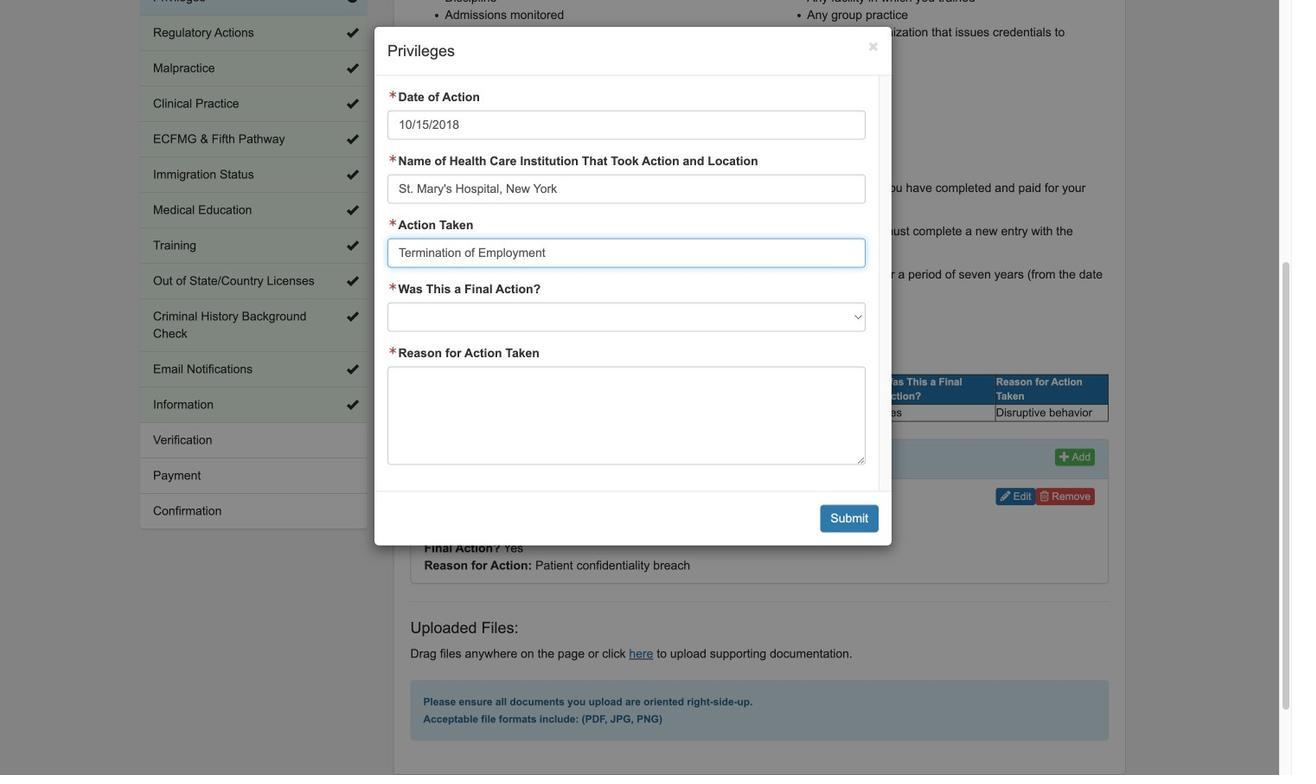 Task type: vqa. For each thing, say whether or not it's contained in the screenshot.
button
no



Task type: describe. For each thing, give the bounding box(es) containing it.
1 ok image from the top
[[347, 62, 359, 74]]

3 ok image from the top
[[347, 240, 359, 252]]

5 ok image from the top
[[347, 311, 359, 323]]

1 fw image from the top
[[388, 155, 398, 163]]

2 ok image from the top
[[347, 169, 359, 181]]

2 fw image from the top
[[388, 219, 398, 227]]

4 ok image from the top
[[347, 204, 359, 216]]

circle arrow left image
[[347, 0, 359, 3]]

3 fw image from the top
[[388, 283, 398, 291]]



Task type: locate. For each thing, give the bounding box(es) containing it.
None submit
[[821, 505, 879, 533]]

6 ok image from the top
[[347, 363, 359, 376]]

trash o image
[[1040, 491, 1050, 502]]

3 ok image from the top
[[347, 133, 359, 145]]

ok image
[[347, 27, 359, 39], [347, 169, 359, 181], [347, 240, 359, 252], [347, 275, 359, 287], [347, 311, 359, 323], [347, 363, 359, 376], [347, 399, 359, 411]]

4 fw image from the top
[[388, 347, 398, 355]]

None text field
[[388, 175, 866, 204], [388, 239, 866, 268], [388, 175, 866, 204], [388, 239, 866, 268]]

ok image
[[347, 62, 359, 74], [347, 98, 359, 110], [347, 133, 359, 145], [347, 204, 359, 216]]

1 ok image from the top
[[347, 27, 359, 39]]

MM/DD/YYYY text field
[[388, 111, 866, 140]]

None text field
[[388, 367, 866, 465]]

7 ok image from the top
[[347, 399, 359, 411]]

pencil image
[[1001, 491, 1011, 502]]

2 ok image from the top
[[347, 98, 359, 110]]

4 ok image from the top
[[347, 275, 359, 287]]

plus image
[[1060, 451, 1070, 462]]

fw image
[[388, 91, 398, 99]]

fw image
[[388, 155, 398, 163], [388, 219, 398, 227], [388, 283, 398, 291], [388, 347, 398, 355]]



